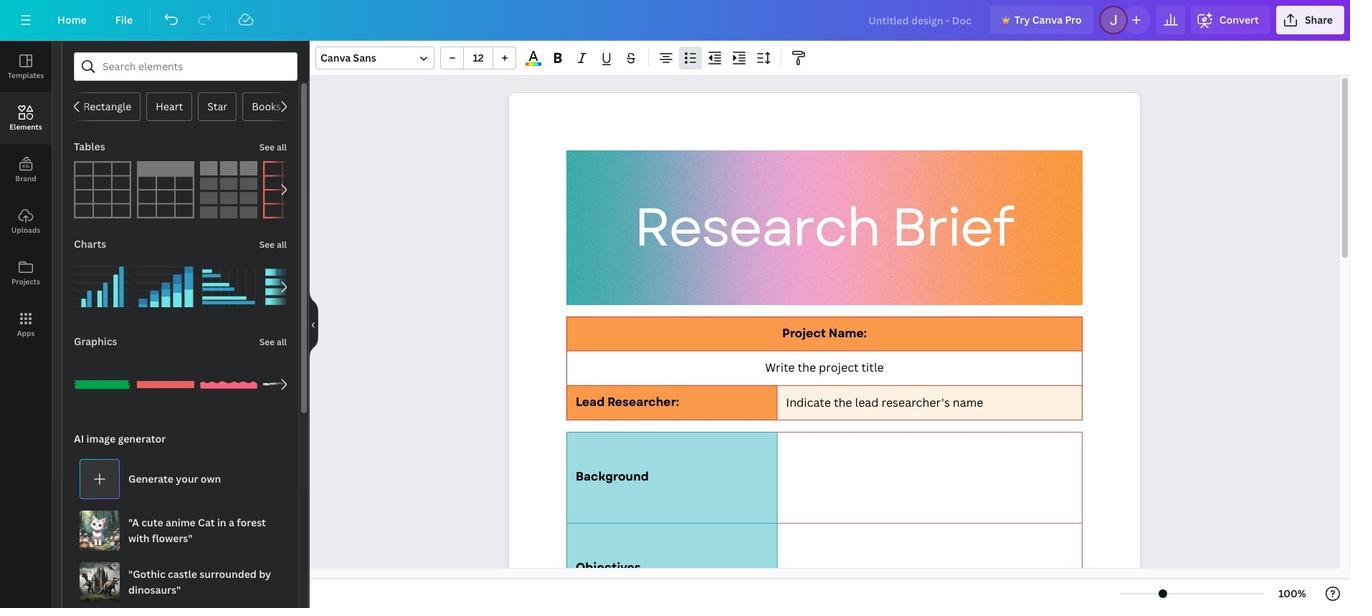 Task type: describe. For each thing, give the bounding box(es) containing it.
3 add this table to the canvas image from the left
[[200, 161, 257, 219]]

image
[[86, 432, 116, 446]]

4 add this table to the canvas image from the left
[[263, 161, 320, 219]]

Research Brief text field
[[509, 93, 1140, 609]]

share
[[1305, 13, 1333, 27]]

canva sans
[[320, 51, 376, 65]]

forest
[[237, 516, 266, 530]]

cat
[[198, 516, 215, 530]]

apps
[[17, 328, 35, 338]]

home link
[[46, 6, 98, 34]]

try canva pro button
[[990, 6, 1093, 34]]

research
[[634, 189, 880, 267]]

convert button
[[1191, 6, 1270, 34]]

see all for tables
[[259, 141, 287, 153]]

canva inside button
[[1032, 13, 1063, 27]]

main menu bar
[[0, 0, 1350, 41]]

tables
[[74, 140, 105, 153]]

see all button for charts
[[258, 230, 288, 259]]

pro
[[1065, 13, 1082, 27]]

share button
[[1276, 6, 1344, 34]]

graphics
[[74, 335, 117, 348]]

star
[[207, 100, 227, 113]]

generate
[[128, 472, 173, 486]]

brand
[[15, 174, 36, 184]]

see all button for graphics
[[258, 328, 288, 356]]

"a
[[128, 516, 139, 530]]

projects
[[11, 277, 40, 287]]

see for charts
[[259, 239, 275, 251]]

graphics button
[[72, 328, 119, 356]]

surrounded
[[200, 568, 257, 581]]

heart
[[156, 100, 183, 113]]

hide image
[[309, 290, 318, 359]]

a
[[229, 516, 234, 530]]

all for graphics
[[277, 336, 287, 348]]

rectangle button
[[74, 92, 141, 121]]

generator
[[118, 432, 166, 446]]

see all for graphics
[[259, 336, 287, 348]]

brief
[[891, 189, 1013, 267]]

own
[[201, 472, 221, 486]]

ai
[[74, 432, 84, 446]]

file button
[[104, 6, 144, 34]]

easter banner image
[[137, 356, 194, 414]]

dinosaurs"
[[128, 584, 181, 597]]

playful decorative ribbon banner image
[[74, 356, 131, 414]]

convert
[[1219, 13, 1259, 27]]

uploads button
[[0, 196, 52, 247]]

tables button
[[72, 133, 107, 161]]

templates button
[[0, 41, 52, 92]]

– – number field
[[468, 51, 488, 65]]

books
[[252, 100, 281, 113]]

anime
[[166, 516, 196, 530]]

ai image generator
[[74, 432, 166, 446]]

see all button for tables
[[258, 133, 288, 161]]

side panel tab list
[[0, 41, 52, 351]]

2 add this table to the canvas image from the left
[[137, 161, 194, 219]]

all for charts
[[277, 239, 287, 251]]

see all for charts
[[259, 239, 287, 251]]

charts
[[74, 237, 106, 251]]

flowers"
[[152, 532, 193, 546]]

with
[[128, 532, 150, 546]]

projects button
[[0, 247, 52, 299]]

color range image
[[526, 63, 541, 66]]



Task type: vqa. For each thing, say whether or not it's contained in the screenshot.
button
no



Task type: locate. For each thing, give the bounding box(es) containing it.
1 vertical spatial canva
[[320, 51, 351, 65]]

brand button
[[0, 144, 52, 196]]

star button
[[198, 92, 237, 121]]

1 horizontal spatial canva
[[1032, 13, 1063, 27]]

3 all from the top
[[277, 336, 287, 348]]

2 see all from the top
[[259, 239, 287, 251]]

playful decorative wavy banner image
[[200, 356, 257, 414]]

0 vertical spatial all
[[277, 141, 287, 153]]

try
[[1014, 13, 1030, 27]]

charts button
[[72, 230, 108, 259]]

elements
[[10, 122, 42, 132]]

1 see all button from the top
[[258, 133, 288, 161]]

1 all from the top
[[277, 141, 287, 153]]

add this table to the canvas image
[[74, 161, 131, 219], [137, 161, 194, 219], [200, 161, 257, 219], [263, 161, 320, 219]]

2 vertical spatial see all button
[[258, 328, 288, 356]]

all
[[277, 141, 287, 153], [277, 239, 287, 251], [277, 336, 287, 348]]

Design title text field
[[857, 6, 984, 34]]

3 see all from the top
[[259, 336, 287, 348]]

1 vertical spatial see
[[259, 239, 275, 251]]

rectangle
[[83, 100, 131, 113]]

generate your own
[[128, 472, 221, 486]]

2 all from the top
[[277, 239, 287, 251]]

0 vertical spatial see all button
[[258, 133, 288, 161]]

file
[[115, 13, 133, 27]]

templates
[[8, 70, 44, 80]]

3 see from the top
[[259, 336, 275, 348]]

torn paper banner with space for text image
[[263, 356, 320, 414]]

see all button
[[258, 133, 288, 161], [258, 230, 288, 259], [258, 328, 288, 356]]

see for graphics
[[259, 336, 275, 348]]

sans
[[353, 51, 376, 65]]

cute
[[141, 516, 163, 530]]

see for tables
[[259, 141, 275, 153]]

elements button
[[0, 92, 52, 144]]

try canva pro
[[1014, 13, 1082, 27]]

2 vertical spatial see all
[[259, 336, 287, 348]]

canva sans button
[[315, 47, 434, 70]]

canva inside popup button
[[320, 51, 351, 65]]

3 see all button from the top
[[258, 328, 288, 356]]

canva
[[1032, 13, 1063, 27], [320, 51, 351, 65]]

by
[[259, 568, 271, 581]]

canva right try
[[1032, 13, 1063, 27]]

1 add this table to the canvas image from the left
[[74, 161, 131, 219]]

group
[[440, 47, 516, 70], [74, 250, 131, 316], [137, 250, 194, 316], [200, 250, 257, 316], [263, 259, 320, 316], [74, 348, 131, 414], [137, 356, 194, 414], [200, 356, 257, 414], [263, 356, 320, 414]]

heart button
[[146, 92, 192, 121]]

"gothic castle surrounded by dinosaurs"
[[128, 568, 271, 597]]

1 see from the top
[[259, 141, 275, 153]]

2 vertical spatial all
[[277, 336, 287, 348]]

100% button
[[1269, 583, 1316, 606]]

0 vertical spatial see all
[[259, 141, 287, 153]]

see all
[[259, 141, 287, 153], [259, 239, 287, 251], [259, 336, 287, 348]]

uploads
[[11, 225, 40, 235]]

1 vertical spatial see all button
[[258, 230, 288, 259]]

1 see all from the top
[[259, 141, 287, 153]]

research brief
[[634, 189, 1013, 267]]

0 vertical spatial see
[[259, 141, 275, 153]]

apps button
[[0, 299, 52, 351]]

see
[[259, 141, 275, 153], [259, 239, 275, 251], [259, 336, 275, 348]]

1 vertical spatial all
[[277, 239, 287, 251]]

your
[[176, 472, 198, 486]]

canva left sans
[[320, 51, 351, 65]]

home
[[57, 13, 87, 27]]

2 vertical spatial see
[[259, 336, 275, 348]]

"a cute anime cat in a forest with flowers"
[[128, 516, 266, 546]]

2 see all button from the top
[[258, 230, 288, 259]]

100%
[[1279, 587, 1306, 601]]

0 horizontal spatial canva
[[320, 51, 351, 65]]

books button
[[242, 92, 290, 121]]

Search elements search field
[[103, 53, 269, 80]]

0 vertical spatial canva
[[1032, 13, 1063, 27]]

2 see from the top
[[259, 239, 275, 251]]

1 vertical spatial see all
[[259, 239, 287, 251]]

in
[[217, 516, 226, 530]]

castle
[[168, 568, 197, 581]]

"gothic
[[128, 568, 165, 581]]

all for tables
[[277, 141, 287, 153]]



